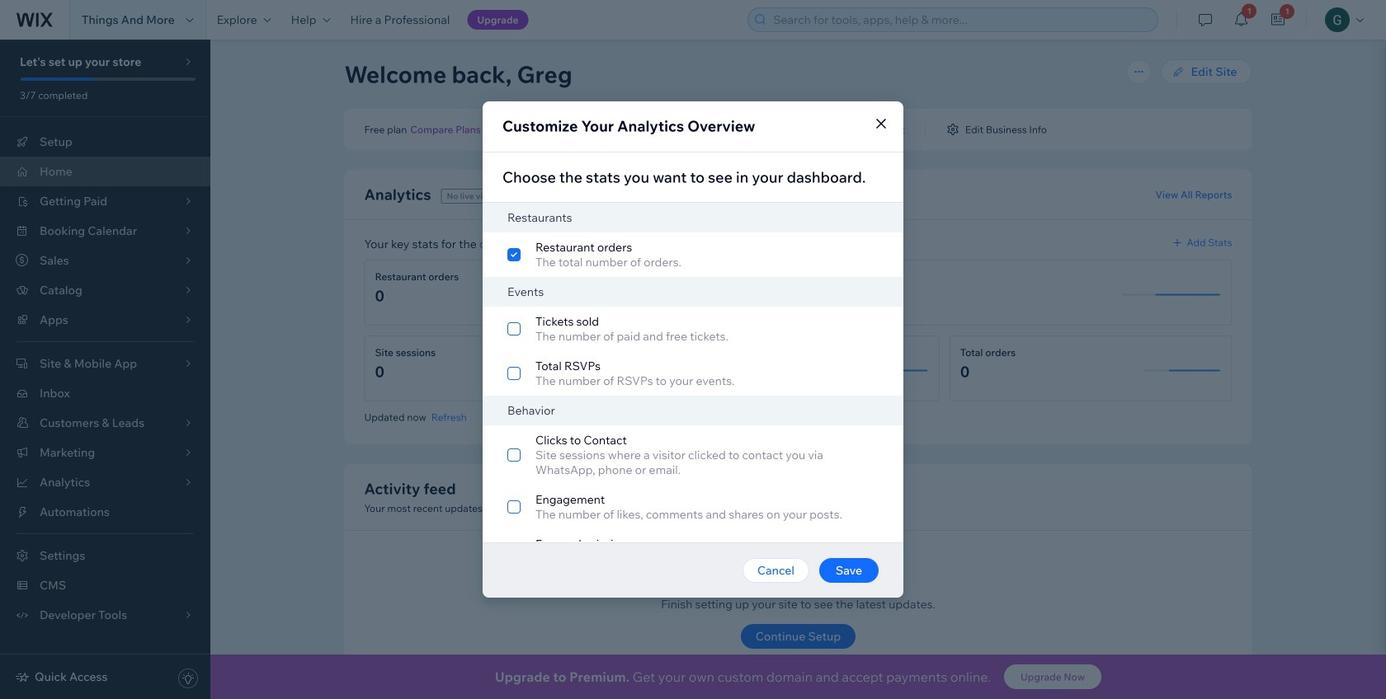 Task type: vqa. For each thing, say whether or not it's contained in the screenshot.
the All Sites on the top left of the page
no



Task type: locate. For each thing, give the bounding box(es) containing it.
Search for tools, apps, help & more... field
[[768, 8, 1153, 31]]

sidebar element
[[0, 40, 210, 700]]

None checkbox
[[483, 233, 903, 277], [483, 307, 903, 351], [483, 426, 903, 485], [483, 485, 903, 530], [483, 530, 903, 574], [483, 233, 903, 277], [483, 307, 903, 351], [483, 426, 903, 485], [483, 485, 903, 530], [483, 530, 903, 574]]

None checkbox
[[483, 351, 903, 396]]



